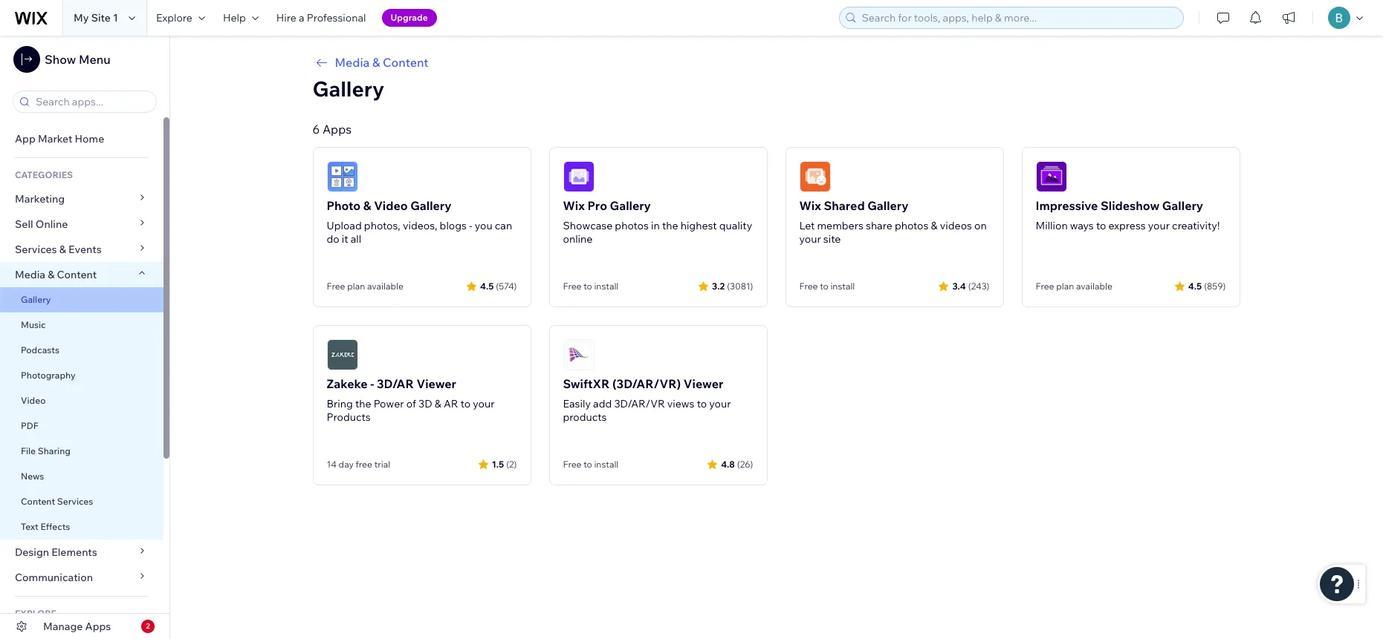 Task type: vqa. For each thing, say whether or not it's contained in the screenshot.
the Show
yes



Task type: locate. For each thing, give the bounding box(es) containing it.
your
[[1148, 219, 1170, 233], [799, 233, 821, 246], [473, 398, 495, 411], [709, 398, 731, 411]]

& right "3d" at the bottom of the page
[[435, 398, 441, 411]]

free plan available down ways
[[1036, 281, 1112, 292]]

wix shared gallery logo image
[[799, 161, 831, 192]]

1 photos from the left
[[615, 219, 649, 233]]

available
[[367, 281, 403, 292], [1076, 281, 1112, 292]]

to right "views"
[[697, 398, 707, 411]]

wix
[[563, 198, 585, 213], [799, 198, 821, 213]]

1 horizontal spatial the
[[662, 219, 678, 233]]

in
[[651, 219, 660, 233]]

help button
[[214, 0, 267, 36]]

content up gallery 'link'
[[57, 268, 97, 282]]

sidebar element
[[0, 36, 170, 640]]

0 horizontal spatial photos
[[615, 219, 649, 233]]

podcasts
[[21, 345, 59, 356]]

- left you
[[469, 219, 472, 233]]

it
[[342, 233, 348, 246]]

1 vertical spatial -
[[370, 377, 374, 392]]

media & content down services & events
[[15, 268, 97, 282]]

wix inside the wix shared gallery let members share photos & videos on your site
[[799, 198, 821, 213]]

services down news link
[[57, 496, 93, 508]]

gallery
[[313, 76, 384, 102], [410, 198, 452, 213], [610, 198, 651, 213], [867, 198, 909, 213], [1162, 198, 1203, 213], [21, 294, 51, 305]]

swiftxr
[[563, 377, 610, 392]]

2 horizontal spatial content
[[383, 55, 428, 70]]

1 vertical spatial content
[[57, 268, 97, 282]]

file sharing link
[[0, 439, 164, 464]]

free
[[327, 281, 345, 292], [563, 281, 582, 292], [799, 281, 818, 292], [1036, 281, 1054, 292], [563, 459, 582, 470]]

services down sell online
[[15, 243, 57, 256]]

your right express
[[1148, 219, 1170, 233]]

1 horizontal spatial video
[[374, 198, 408, 213]]

free for easily
[[563, 459, 582, 470]]

install for shared
[[830, 281, 855, 292]]

apps inside the sidebar element
[[85, 621, 111, 634]]

sharing
[[38, 446, 71, 457]]

free down the million
[[1036, 281, 1054, 292]]

1 horizontal spatial viewer
[[684, 377, 723, 392]]

photos
[[615, 219, 649, 233], [895, 219, 929, 233]]

& down services & events
[[48, 268, 55, 282]]

free to install
[[563, 281, 619, 292], [799, 281, 855, 292], [563, 459, 619, 470]]

install down showcase
[[594, 281, 619, 292]]

file
[[21, 446, 36, 457]]

photo & video gallery upload photos, videos, blogs - you can do it all
[[327, 198, 512, 246]]

my
[[74, 11, 89, 25]]

(26)
[[737, 459, 753, 470]]

impressive slideshow gallery logo image
[[1036, 161, 1067, 192]]

2 plan from the left
[[1056, 281, 1074, 292]]

blogs
[[440, 219, 467, 233]]

help
[[223, 11, 246, 25]]

video up photos, at the left top of page
[[374, 198, 408, 213]]

1 vertical spatial apps
[[85, 621, 111, 634]]

3d/ar
[[377, 377, 414, 392]]

0 horizontal spatial free plan available
[[327, 281, 403, 292]]

- left 3d/ar
[[370, 377, 374, 392]]

to down online
[[584, 281, 592, 292]]

1 wix from the left
[[563, 198, 585, 213]]

showcase
[[563, 219, 613, 233]]

to right ways
[[1096, 219, 1106, 233]]

- inside photo & video gallery upload photos, videos, blogs - you can do it all
[[469, 219, 472, 233]]

1 horizontal spatial free plan available
[[1036, 281, 1112, 292]]

(243)
[[968, 281, 990, 292]]

content down the news
[[21, 496, 55, 508]]

0 vertical spatial video
[[374, 198, 408, 213]]

2 photos from the left
[[895, 219, 929, 233]]

menu
[[79, 52, 110, 67]]

online
[[36, 218, 68, 231]]

free to install down site
[[799, 281, 855, 292]]

to right ar
[[461, 398, 471, 411]]

0 horizontal spatial media
[[15, 268, 45, 282]]

text effects
[[21, 522, 70, 533]]

the right in
[[662, 219, 678, 233]]

slideshow
[[1101, 198, 1160, 213]]

gallery inside impressive slideshow gallery million ways to express your creativity!
[[1162, 198, 1203, 213]]

4.5 (574)
[[480, 281, 517, 292]]

(3d/ar/vr)
[[612, 377, 681, 392]]

apps right 6 at the left top
[[322, 122, 352, 137]]

0 horizontal spatial available
[[367, 281, 403, 292]]

0 horizontal spatial media & content
[[15, 268, 97, 282]]

1 horizontal spatial plan
[[1056, 281, 1074, 292]]

0 vertical spatial apps
[[322, 122, 352, 137]]

4.5
[[480, 281, 494, 292], [1188, 281, 1202, 292]]

communication link
[[0, 566, 164, 591]]

0 vertical spatial media
[[335, 55, 370, 70]]

viewer up "3d" at the bottom of the page
[[417, 377, 456, 392]]

3d/ar/vr
[[614, 398, 665, 411]]

& down the "hire a professional" link on the top of the page
[[372, 55, 380, 70]]

free for gallery
[[327, 281, 345, 292]]

available down photos, at the left top of page
[[367, 281, 403, 292]]

my site 1
[[74, 11, 118, 25]]

your inside 'swiftxr (3d/ar/vr) viewer easily add 3d/ar/vr views to your products'
[[709, 398, 731, 411]]

your right ar
[[473, 398, 495, 411]]

1 available from the left
[[367, 281, 403, 292]]

gallery up the videos,
[[410, 198, 452, 213]]

1 plan from the left
[[347, 281, 365, 292]]

free down the do
[[327, 281, 345, 292]]

0 horizontal spatial plan
[[347, 281, 365, 292]]

free down the 'let'
[[799, 281, 818, 292]]

plan down the million
[[1056, 281, 1074, 292]]

0 horizontal spatial wix
[[563, 198, 585, 213]]

& right photo
[[363, 198, 371, 213]]

content down 'upgrade' button
[[383, 55, 428, 70]]

free for let
[[799, 281, 818, 292]]

1 horizontal spatial media & content
[[335, 55, 428, 70]]

share
[[866, 219, 892, 233]]

viewer inside zakeke - 3d/ar viewer bring the power of 3d & ar to your products
[[417, 377, 456, 392]]

swiftxr (3d/ar/vr) viewer logo image
[[563, 340, 594, 371]]

media
[[335, 55, 370, 70], [15, 268, 45, 282]]

gallery up "creativity!"
[[1162, 198, 1203, 213]]

wix inside the 'wix pro gallery showcase photos in the highest quality online'
[[563, 198, 585, 213]]

wix up the 'let'
[[799, 198, 821, 213]]

photos left in
[[615, 219, 649, 233]]

2 wix from the left
[[799, 198, 821, 213]]

1 vertical spatial media
[[15, 268, 45, 282]]

(859)
[[1204, 281, 1226, 292]]

free plan available for gallery
[[327, 281, 403, 292]]

0 horizontal spatial content
[[21, 496, 55, 508]]

4.5 left (574) on the top
[[480, 281, 494, 292]]

1.5
[[492, 459, 504, 470]]

your right "views"
[[709, 398, 731, 411]]

install down products
[[594, 459, 619, 470]]

2 available from the left
[[1076, 281, 1112, 292]]

1 horizontal spatial 4.5
[[1188, 281, 1202, 292]]

free down online
[[563, 281, 582, 292]]

gallery right pro
[[610, 198, 651, 213]]

podcasts link
[[0, 338, 164, 363]]

2 free plan available from the left
[[1036, 281, 1112, 292]]

0 horizontal spatial video
[[21, 395, 46, 407]]

services & events link
[[0, 237, 164, 262]]

1 horizontal spatial content
[[57, 268, 97, 282]]

& inside zakeke - 3d/ar viewer bring the power of 3d & ar to your products
[[435, 398, 441, 411]]

on
[[974, 219, 987, 233]]

products
[[563, 411, 607, 424]]

show
[[45, 52, 76, 67]]

1.5 (2)
[[492, 459, 517, 470]]

show menu
[[45, 52, 110, 67]]

2 4.5 from the left
[[1188, 281, 1202, 292]]

free plan available down all
[[327, 281, 403, 292]]

1 horizontal spatial -
[[469, 219, 472, 233]]

4.5 for photo & video gallery
[[480, 281, 494, 292]]

video
[[374, 198, 408, 213], [21, 395, 46, 407]]

trial
[[374, 459, 390, 470]]

file sharing
[[21, 446, 71, 457]]

highest
[[681, 219, 717, 233]]

1 free plan available from the left
[[327, 281, 403, 292]]

free down products
[[563, 459, 582, 470]]

0 vertical spatial the
[[662, 219, 678, 233]]

viewer inside 'swiftxr (3d/ar/vr) viewer easily add 3d/ar/vr views to your products'
[[684, 377, 723, 392]]

the inside the 'wix pro gallery showcase photos in the highest quality online'
[[662, 219, 678, 233]]

gallery up share
[[867, 198, 909, 213]]

install down site
[[830, 281, 855, 292]]

wix pro gallery showcase photos in the highest quality online
[[563, 198, 752, 246]]

gallery up the 'music' at left
[[21, 294, 51, 305]]

text effects link
[[0, 515, 164, 540]]

& left videos
[[931, 219, 938, 233]]

to down site
[[820, 281, 828, 292]]

events
[[68, 243, 102, 256]]

viewer up "views"
[[684, 377, 723, 392]]

4.5 left "(859)"
[[1188, 281, 1202, 292]]

content services
[[21, 496, 93, 508]]

0 horizontal spatial 4.5
[[480, 281, 494, 292]]

media down services & events
[[15, 268, 45, 282]]

available down ways
[[1076, 281, 1112, 292]]

apps for manage apps
[[85, 621, 111, 634]]

1 vertical spatial media & content
[[15, 268, 97, 282]]

free to install down online
[[563, 281, 619, 292]]

gallery inside photo & video gallery upload photos, videos, blogs - you can do it all
[[410, 198, 452, 213]]

free to install down products
[[563, 459, 619, 470]]

free for million
[[1036, 281, 1054, 292]]

0 horizontal spatial apps
[[85, 621, 111, 634]]

apps for 6 apps
[[322, 122, 352, 137]]

0 horizontal spatial viewer
[[417, 377, 456, 392]]

media & content down 'upgrade' button
[[335, 55, 428, 70]]

1 vertical spatial video
[[21, 395, 46, 407]]

1 vertical spatial media & content link
[[0, 262, 164, 288]]

1 horizontal spatial apps
[[322, 122, 352, 137]]

news
[[21, 471, 44, 482]]

wix left pro
[[563, 198, 585, 213]]

0 vertical spatial media & content link
[[313, 54, 1240, 71]]

photos right share
[[895, 219, 929, 233]]

1 4.5 from the left
[[480, 281, 494, 292]]

home
[[75, 132, 104, 146]]

0 horizontal spatial the
[[355, 398, 371, 411]]

1 horizontal spatial media
[[335, 55, 370, 70]]

explore
[[156, 11, 192, 25]]

plan down all
[[347, 281, 365, 292]]

video up pdf
[[21, 395, 46, 407]]

power
[[374, 398, 404, 411]]

1 vertical spatial the
[[355, 398, 371, 411]]

online
[[563, 233, 593, 246]]

media & content link
[[313, 54, 1240, 71], [0, 262, 164, 288]]

media down professional at top
[[335, 55, 370, 70]]

1 horizontal spatial wix
[[799, 198, 821, 213]]

services
[[15, 243, 57, 256], [57, 496, 93, 508]]

0 horizontal spatial media & content link
[[0, 262, 164, 288]]

media inside the sidebar element
[[15, 268, 45, 282]]

to down products
[[584, 459, 592, 470]]

0 vertical spatial -
[[469, 219, 472, 233]]

2 viewer from the left
[[684, 377, 723, 392]]

- inside zakeke - 3d/ar viewer bring the power of 3d & ar to your products
[[370, 377, 374, 392]]

content
[[383, 55, 428, 70], [57, 268, 97, 282], [21, 496, 55, 508]]

apps
[[322, 122, 352, 137], [85, 621, 111, 634]]

apps right manage
[[85, 621, 111, 634]]

wix for wix shared gallery
[[799, 198, 821, 213]]

1 horizontal spatial photos
[[895, 219, 929, 233]]

0 horizontal spatial -
[[370, 377, 374, 392]]

plan
[[347, 281, 365, 292], [1056, 281, 1074, 292]]

content services link
[[0, 490, 164, 515]]

the right bring
[[355, 398, 371, 411]]

pro
[[587, 198, 607, 213]]

hire a professional link
[[267, 0, 375, 36]]

the
[[662, 219, 678, 233], [355, 398, 371, 411]]

14 day free trial
[[327, 459, 390, 470]]

1 horizontal spatial available
[[1076, 281, 1112, 292]]

1 viewer from the left
[[417, 377, 456, 392]]

your left site
[[799, 233, 821, 246]]

wix pro gallery logo image
[[563, 161, 594, 192]]

gallery up 6 apps
[[313, 76, 384, 102]]



Task type: describe. For each thing, give the bounding box(es) containing it.
site
[[91, 11, 111, 25]]

upgrade
[[391, 12, 428, 23]]

gallery inside 'link'
[[21, 294, 51, 305]]

4.8 (26)
[[721, 459, 753, 470]]

(574)
[[496, 281, 517, 292]]

impressive
[[1036, 198, 1098, 213]]

design elements
[[15, 546, 97, 560]]

products
[[327, 411, 371, 424]]

3.4
[[952, 281, 966, 292]]

all
[[351, 233, 361, 246]]

photography
[[21, 370, 76, 381]]

3.4 (243)
[[952, 281, 990, 292]]

music
[[21, 320, 46, 331]]

gallery link
[[0, 288, 164, 313]]

pdf link
[[0, 414, 164, 439]]

(3081)
[[727, 281, 753, 292]]

Search for tools, apps, help & more... field
[[857, 7, 1179, 28]]

media & content inside the sidebar element
[[15, 268, 97, 282]]

show menu button
[[13, 46, 110, 73]]

pdf
[[21, 421, 38, 432]]

app market home
[[15, 132, 104, 146]]

express
[[1108, 219, 1146, 233]]

add
[[593, 398, 612, 411]]

4.5 for impressive slideshow gallery
[[1188, 281, 1202, 292]]

of
[[406, 398, 416, 411]]

professional
[[307, 11, 366, 25]]

manage
[[43, 621, 83, 634]]

app market home link
[[0, 126, 164, 152]]

wix for wix pro gallery
[[563, 198, 585, 213]]

6 apps
[[313, 122, 352, 137]]

plan for million
[[1056, 281, 1074, 292]]

0 vertical spatial content
[[383, 55, 428, 70]]

shared
[[824, 198, 865, 213]]

manage apps
[[43, 621, 111, 634]]

gallery inside the 'wix pro gallery showcase photos in the highest quality online'
[[610, 198, 651, 213]]

free to install for pro
[[563, 281, 619, 292]]

available for million
[[1076, 281, 1112, 292]]

free plan available for million
[[1036, 281, 1112, 292]]

3.2 (3081)
[[712, 281, 753, 292]]

gallery inside the wix shared gallery let members share photos & videos on your site
[[867, 198, 909, 213]]

1
[[113, 11, 118, 25]]

services & events
[[15, 243, 102, 256]]

you
[[475, 219, 492, 233]]

free to install for shared
[[799, 281, 855, 292]]

app
[[15, 132, 36, 146]]

video inside photo & video gallery upload photos, videos, blogs - you can do it all
[[374, 198, 408, 213]]

design
[[15, 546, 49, 560]]

video inside the sidebar element
[[21, 395, 46, 407]]

impressive slideshow gallery million ways to express your creativity!
[[1036, 198, 1220, 233]]

4.5 (859)
[[1188, 281, 1226, 292]]

text
[[21, 522, 38, 533]]

photos inside the wix shared gallery let members share photos & videos on your site
[[895, 219, 929, 233]]

videos
[[940, 219, 972, 233]]

zakeke - 3d/ar viewer bring the power of 3d & ar to your products
[[327, 377, 495, 424]]

1 horizontal spatial media & content link
[[313, 54, 1240, 71]]

marketing
[[15, 192, 65, 206]]

hire
[[276, 11, 296, 25]]

to inside 'swiftxr (3d/ar/vr) viewer easily add 3d/ar/vr views to your products'
[[697, 398, 707, 411]]

million
[[1036, 219, 1068, 233]]

6
[[313, 122, 320, 137]]

& inside the wix shared gallery let members share photos & videos on your site
[[931, 219, 938, 233]]

& left events
[[59, 243, 66, 256]]

free to install for (3d/ar/vr)
[[563, 459, 619, 470]]

2
[[146, 622, 150, 632]]

sell online link
[[0, 212, 164, 237]]

elements
[[51, 546, 97, 560]]

video link
[[0, 389, 164, 414]]

photos,
[[364, 219, 400, 233]]

photo & video gallery logo image
[[327, 161, 358, 192]]

creativity!
[[1172, 219, 1220, 233]]

sell online
[[15, 218, 68, 231]]

install for (3d/ar/vr)
[[594, 459, 619, 470]]

members
[[817, 219, 863, 233]]

0 vertical spatial media & content
[[335, 55, 428, 70]]

(2)
[[506, 459, 517, 470]]

upgrade button
[[382, 9, 437, 27]]

& inside photo & video gallery upload photos, videos, blogs - you can do it all
[[363, 198, 371, 213]]

2 vertical spatial content
[[21, 496, 55, 508]]

quality
[[719, 219, 752, 233]]

ar
[[444, 398, 458, 411]]

4.8
[[721, 459, 735, 470]]

wix shared gallery let members share photos & videos on your site
[[799, 198, 987, 246]]

photo
[[327, 198, 361, 213]]

zakeke - 3d/ar viewer logo image
[[327, 340, 358, 371]]

to inside impressive slideshow gallery million ways to express your creativity!
[[1096, 219, 1106, 233]]

available for gallery
[[367, 281, 403, 292]]

your inside impressive slideshow gallery million ways to express your creativity!
[[1148, 219, 1170, 233]]

the inside zakeke - 3d/ar viewer bring the power of 3d & ar to your products
[[355, 398, 371, 411]]

hire a professional
[[276, 11, 366, 25]]

day
[[339, 459, 354, 470]]

1 vertical spatial services
[[57, 496, 93, 508]]

free for showcase
[[563, 281, 582, 292]]

can
[[495, 219, 512, 233]]

communication
[[15, 572, 95, 585]]

upload
[[327, 219, 362, 233]]

a
[[299, 11, 304, 25]]

swiftxr (3d/ar/vr) viewer easily add 3d/ar/vr views to your products
[[563, 377, 731, 424]]

marketing link
[[0, 187, 164, 212]]

your inside zakeke - 3d/ar viewer bring the power of 3d & ar to your products
[[473, 398, 495, 411]]

install for pro
[[594, 281, 619, 292]]

views
[[667, 398, 695, 411]]

0 vertical spatial services
[[15, 243, 57, 256]]

music link
[[0, 313, 164, 338]]

to inside zakeke - 3d/ar viewer bring the power of 3d & ar to your products
[[461, 398, 471, 411]]

Search apps... field
[[31, 91, 152, 112]]

easily
[[563, 398, 591, 411]]

sell
[[15, 218, 33, 231]]

market
[[38, 132, 72, 146]]

your inside the wix shared gallery let members share photos & videos on your site
[[799, 233, 821, 246]]

let
[[799, 219, 815, 233]]

photography link
[[0, 363, 164, 389]]

plan for gallery
[[347, 281, 365, 292]]

videos,
[[403, 219, 437, 233]]

photos inside the 'wix pro gallery showcase photos in the highest quality online'
[[615, 219, 649, 233]]

site
[[823, 233, 841, 246]]

14
[[327, 459, 337, 470]]



